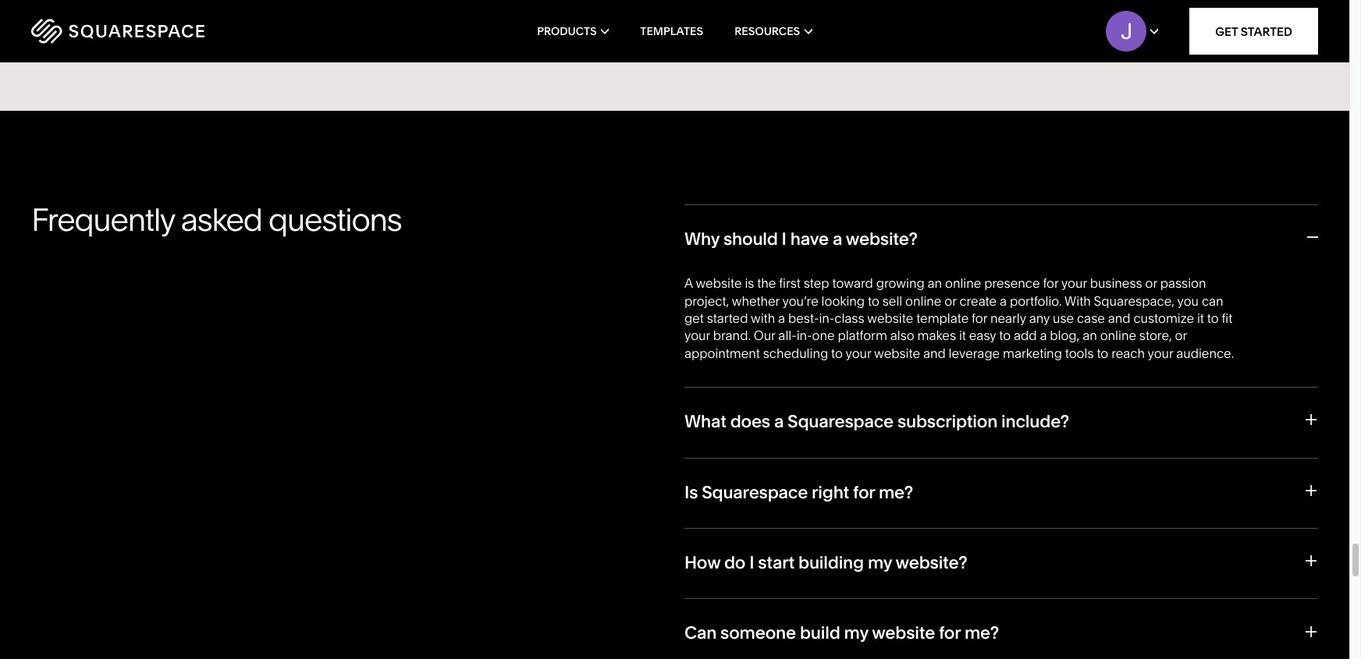 Task type: vqa. For each thing, say whether or not it's contained in the screenshot.
middle EMAIL
no



Task type: describe. For each thing, give the bounding box(es) containing it.
questions
[[268, 200, 401, 239]]

reach
[[1111, 346, 1145, 361]]

add
[[1014, 328, 1037, 344]]

growing
[[876, 276, 925, 291]]

include?
[[1001, 411, 1069, 432]]

one
[[812, 328, 835, 344]]

to right tools
[[1097, 346, 1108, 361]]

templates link
[[640, 0, 703, 62]]

case
[[1077, 311, 1105, 326]]

a right "does"
[[774, 411, 784, 432]]

resources button
[[734, 0, 812, 62]]

get started link
[[1189, 8, 1318, 55]]

easy
[[969, 328, 996, 344]]

best-
[[788, 311, 819, 326]]

can
[[1202, 293, 1223, 309]]

is squarespace right for me? button
[[684, 458, 1318, 528]]

template
[[916, 311, 969, 326]]

should
[[723, 229, 778, 250]]

1 vertical spatial website?
[[896, 553, 967, 574]]

a right have
[[833, 229, 842, 250]]

brand.
[[713, 328, 751, 344]]

2 vertical spatial online
[[1100, 328, 1136, 344]]

right
[[812, 482, 849, 503]]

what
[[684, 411, 726, 432]]

makes
[[917, 328, 956, 344]]

1 vertical spatial my
[[844, 623, 868, 644]]

for inside is squarespace right for me? dropdown button
[[853, 482, 875, 503]]

frequently
[[31, 200, 174, 239]]

get
[[1215, 24, 1238, 39]]

scheduling
[[763, 346, 828, 361]]

1 vertical spatial or
[[944, 293, 956, 309]]

0 horizontal spatial me?
[[879, 482, 913, 503]]

marketing
[[1003, 346, 1062, 361]]

0 vertical spatial or
[[1145, 276, 1157, 291]]

class
[[834, 311, 864, 326]]

can someone build my website for me?
[[684, 623, 999, 644]]

portfolio.
[[1010, 293, 1062, 309]]

to down 'nearly'
[[999, 328, 1011, 344]]

website inside dropdown button
[[872, 623, 935, 644]]

is
[[684, 482, 698, 503]]

create
[[959, 293, 997, 309]]

the
[[757, 276, 776, 291]]

can
[[684, 623, 717, 644]]

any
[[1029, 311, 1050, 326]]

our
[[754, 328, 775, 344]]

blog,
[[1050, 328, 1080, 344]]

what does a squarespace subscription include? button
[[684, 387, 1318, 458]]

subscription
[[897, 411, 997, 432]]

someone
[[720, 623, 796, 644]]

products
[[537, 24, 597, 38]]

1 horizontal spatial online
[[945, 276, 981, 291]]

whether
[[732, 293, 780, 309]]

1 horizontal spatial and
[[1108, 311, 1130, 326]]

appointment
[[684, 346, 760, 361]]

your down store, at the right
[[1148, 346, 1173, 361]]

audience.
[[1176, 346, 1234, 361]]

to down 'one' on the right
[[831, 346, 843, 361]]

how
[[684, 553, 720, 574]]

get
[[684, 311, 704, 326]]

to left fit
[[1207, 311, 1219, 326]]

i for do
[[749, 553, 754, 574]]

0 vertical spatial my
[[868, 553, 892, 574]]

start
[[758, 553, 795, 574]]

0 horizontal spatial and
[[923, 346, 946, 361]]

asked
[[181, 200, 262, 239]]

squarespace logo link
[[31, 19, 289, 44]]

to left sell
[[868, 293, 879, 309]]

do
[[724, 553, 745, 574]]

get started
[[1215, 24, 1292, 39]]

why
[[684, 229, 720, 250]]

1 vertical spatial an
[[1083, 328, 1097, 344]]

how do i start building my website?
[[684, 553, 967, 574]]

you
[[1177, 293, 1199, 309]]



Task type: locate. For each thing, give the bounding box(es) containing it.
started
[[707, 311, 748, 326]]

squarespace up right
[[787, 411, 894, 432]]

squarespace logo image
[[31, 19, 204, 44]]

is squarespace right for me?
[[684, 482, 913, 503]]

1 vertical spatial it
[[959, 328, 966, 344]]

i for should
[[782, 229, 786, 250]]

1 vertical spatial online
[[905, 293, 941, 309]]

0 vertical spatial online
[[945, 276, 981, 291]]

0 vertical spatial and
[[1108, 311, 1130, 326]]

1 vertical spatial squarespace
[[702, 482, 808, 503]]

0 vertical spatial an
[[928, 276, 942, 291]]

presence
[[984, 276, 1040, 291]]

online
[[945, 276, 981, 291], [905, 293, 941, 309], [1100, 328, 1136, 344]]

1 horizontal spatial in-
[[819, 311, 834, 326]]

0 vertical spatial squarespace
[[787, 411, 894, 432]]

a website is the first step toward growing an online presence for your business or passion project, whether you're looking to sell online or create a portfolio. with squarespace, you can get started with a best-in-class website template for nearly any use case and customize it to fit your brand. our all-in-one platform also makes it easy to add a blog, an online store, or appointment scheduling to your website and leverage marketing tools to reach your audience.
[[684, 276, 1234, 361]]

0 horizontal spatial or
[[944, 293, 956, 309]]

it left easy
[[959, 328, 966, 344]]

1 horizontal spatial an
[[1083, 328, 1097, 344]]

1 vertical spatial i
[[749, 553, 754, 574]]

your down platform
[[846, 346, 871, 361]]

and down makes
[[923, 346, 946, 361]]

a down any
[[1040, 328, 1047, 344]]

tools
[[1065, 346, 1094, 361]]

or up squarespace,
[[1145, 276, 1157, 291]]

use
[[1053, 311, 1074, 326]]

0 vertical spatial it
[[1197, 311, 1204, 326]]

2 horizontal spatial online
[[1100, 328, 1136, 344]]

is
[[745, 276, 754, 291]]

in-
[[819, 311, 834, 326], [797, 328, 812, 344]]

fit
[[1222, 311, 1232, 326]]

your
[[1061, 276, 1087, 291], [684, 328, 710, 344], [846, 346, 871, 361], [1148, 346, 1173, 361]]

your down get
[[684, 328, 710, 344]]

0 vertical spatial i
[[782, 229, 786, 250]]

can someone build my website for me? button
[[684, 599, 1318, 659]]

0 horizontal spatial it
[[959, 328, 966, 344]]

website?
[[846, 229, 918, 250], [896, 553, 967, 574]]

with
[[751, 311, 775, 326]]

i left have
[[782, 229, 786, 250]]

0 horizontal spatial in-
[[797, 328, 812, 344]]

i right do
[[749, 553, 754, 574]]

store,
[[1139, 328, 1172, 344]]

a
[[684, 276, 693, 291]]

a up all-
[[778, 311, 785, 326]]

business
[[1090, 276, 1142, 291]]

2 vertical spatial or
[[1175, 328, 1187, 344]]

my right build
[[844, 623, 868, 644]]

a up 'nearly'
[[1000, 293, 1007, 309]]

frequently asked questions
[[31, 200, 401, 239]]

passion
[[1160, 276, 1206, 291]]

in- down best-
[[797, 328, 812, 344]]

first
[[779, 276, 801, 291]]

it down can
[[1197, 311, 1204, 326]]

1 horizontal spatial or
[[1145, 276, 1157, 291]]

how do i start building my website? button
[[684, 528, 1318, 599]]

0 horizontal spatial online
[[905, 293, 941, 309]]

it
[[1197, 311, 1204, 326], [959, 328, 966, 344]]

nearly
[[990, 311, 1026, 326]]

looking
[[821, 293, 865, 309]]

online up template
[[905, 293, 941, 309]]

i
[[782, 229, 786, 250], [749, 553, 754, 574]]

why should i have a website? button
[[684, 204, 1318, 275]]

project,
[[684, 293, 729, 309]]

an
[[928, 276, 942, 291], [1083, 328, 1097, 344]]

does
[[730, 411, 770, 432]]

1 horizontal spatial me?
[[965, 623, 999, 644]]

sell
[[882, 293, 902, 309]]

online up reach
[[1100, 328, 1136, 344]]

0 vertical spatial in-
[[819, 311, 834, 326]]

0 vertical spatial me?
[[879, 482, 913, 503]]

an down case
[[1083, 328, 1097, 344]]

platform
[[838, 328, 887, 344]]

1 horizontal spatial it
[[1197, 311, 1204, 326]]

all-
[[778, 328, 797, 344]]

squarespace right is at the bottom
[[702, 482, 808, 503]]

and down squarespace,
[[1108, 311, 1130, 326]]

templates
[[640, 24, 703, 38]]

i inside how do i start building my website? dropdown button
[[749, 553, 754, 574]]

or up template
[[944, 293, 956, 309]]

1 vertical spatial in-
[[797, 328, 812, 344]]

and
[[1108, 311, 1130, 326], [923, 346, 946, 361]]

your up with
[[1061, 276, 1087, 291]]

customize
[[1133, 311, 1194, 326]]

why should i have a website?
[[684, 229, 918, 250]]

to
[[868, 293, 879, 309], [1207, 311, 1219, 326], [999, 328, 1011, 344], [831, 346, 843, 361], [1097, 346, 1108, 361]]

or
[[1145, 276, 1157, 291], [944, 293, 956, 309], [1175, 328, 1187, 344]]

step
[[804, 276, 829, 291]]

building
[[798, 553, 864, 574]]

started
[[1241, 24, 1292, 39]]

squarespace,
[[1094, 293, 1174, 309]]

1 vertical spatial and
[[923, 346, 946, 361]]

for inside can someone build my website for me? dropdown button
[[939, 623, 961, 644]]

my
[[868, 553, 892, 574], [844, 623, 868, 644]]

0 horizontal spatial an
[[928, 276, 942, 291]]

products button
[[537, 0, 609, 62]]

in- up 'one' on the right
[[819, 311, 834, 326]]

me?
[[879, 482, 913, 503], [965, 623, 999, 644]]

me? right right
[[879, 482, 913, 503]]

i inside why should i have a website? dropdown button
[[782, 229, 786, 250]]

you're
[[782, 293, 818, 309]]

with
[[1065, 293, 1091, 309]]

me? down how do i start building my website? dropdown button
[[965, 623, 999, 644]]

have
[[790, 229, 829, 250]]

my right 'building' in the right of the page
[[868, 553, 892, 574]]

toward
[[832, 276, 873, 291]]

an right growing
[[928, 276, 942, 291]]

a
[[833, 229, 842, 250], [1000, 293, 1007, 309], [778, 311, 785, 326], [1040, 328, 1047, 344], [774, 411, 784, 432]]

what does a squarespace subscription include?
[[684, 411, 1069, 432]]

build
[[800, 623, 840, 644]]

website
[[696, 276, 742, 291], [867, 311, 913, 326], [874, 346, 920, 361], [872, 623, 935, 644]]

0 horizontal spatial i
[[749, 553, 754, 574]]

0 vertical spatial website?
[[846, 229, 918, 250]]

also
[[890, 328, 914, 344]]

squarespace
[[787, 411, 894, 432], [702, 482, 808, 503]]

1 horizontal spatial i
[[782, 229, 786, 250]]

2 horizontal spatial or
[[1175, 328, 1187, 344]]

resources
[[734, 24, 800, 38]]

leverage
[[949, 346, 1000, 361]]

online up create
[[945, 276, 981, 291]]

1 vertical spatial me?
[[965, 623, 999, 644]]

or down customize
[[1175, 328, 1187, 344]]



